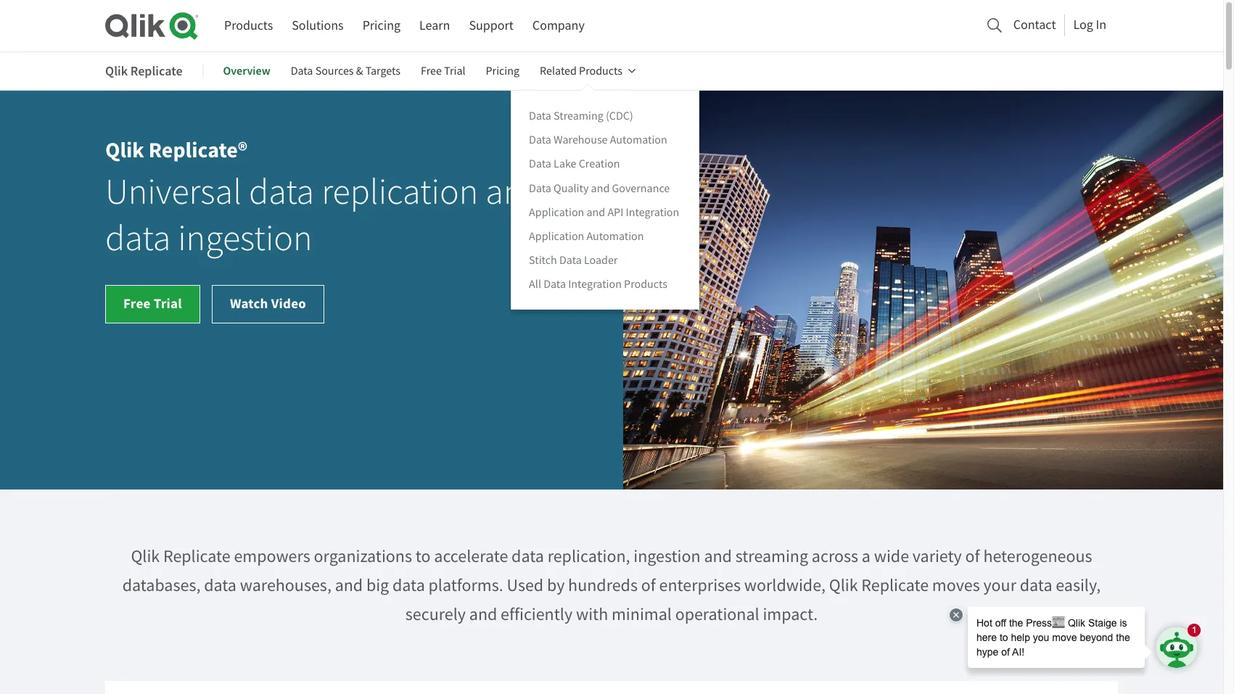 Task type: vqa. For each thing, say whether or not it's contained in the screenshot.
Try for Free Link
no



Task type: describe. For each thing, give the bounding box(es) containing it.
moves
[[933, 575, 980, 597]]

solutions link
[[292, 12, 344, 39]]

stitch
[[529, 253, 557, 268]]

data right stitch
[[560, 253, 582, 268]]

support link
[[469, 12, 514, 39]]

easily,
[[1056, 575, 1101, 597]]

trial inside qlik replicate "menu bar"
[[444, 64, 466, 78]]

creation
[[579, 157, 620, 172]]

used
[[507, 575, 544, 597]]

data right all
[[544, 277, 566, 292]]

and up enterprises
[[704, 546, 732, 568]]

products link
[[224, 12, 273, 39]]

loader
[[584, 253, 618, 268]]

&
[[356, 64, 363, 78]]

your
[[984, 575, 1017, 597]]

across
[[812, 546, 859, 568]]

streaming
[[554, 109, 604, 124]]

log in link
[[1074, 13, 1107, 37]]

qlik for qlik replicate
[[105, 62, 128, 80]]

empowers
[[234, 546, 311, 568]]

data warehouse automation link
[[529, 132, 668, 148]]

1 horizontal spatial of
[[966, 546, 980, 568]]

1 vertical spatial automation
[[587, 229, 644, 244]]

all data integration products
[[529, 277, 668, 292]]

quality
[[554, 181, 589, 196]]

streaming
[[736, 546, 809, 568]]

data lake creation link
[[529, 156, 620, 172]]

universal
[[105, 170, 242, 215]]

heterogeneous
[[984, 546, 1093, 568]]

application automation link
[[529, 228, 644, 244]]

securely
[[406, 604, 466, 626]]

in
[[1096, 17, 1107, 33]]

related
[[540, 64, 577, 78]]

with
[[576, 604, 608, 626]]

free inside qlik replicate "menu bar"
[[421, 64, 442, 78]]

0 vertical spatial pricing link
[[363, 12, 401, 39]]

qlik down across
[[830, 575, 858, 597]]

by
[[547, 575, 565, 597]]

databases,
[[122, 575, 201, 597]]

data warehouse automation
[[529, 133, 668, 148]]

governance
[[612, 181, 670, 196]]

data lake creation
[[529, 157, 620, 172]]

replicate for qlik replicate
[[130, 62, 183, 80]]

application and api integration link
[[529, 204, 680, 220]]

big
[[367, 575, 389, 597]]

0 horizontal spatial free trial
[[123, 295, 182, 313]]

minimal
[[612, 604, 672, 626]]

to
[[416, 546, 431, 568]]

data for data lake creation
[[529, 157, 552, 172]]

sources
[[316, 64, 354, 78]]

related products
[[540, 64, 623, 78]]

worldwide,
[[745, 575, 826, 597]]

learn link
[[420, 12, 450, 39]]

2 vertical spatial replicate
[[862, 575, 929, 597]]

watch video
[[230, 295, 306, 313]]

learn
[[420, 17, 450, 34]]

qlik for qlik replicate empowers organizations to accelerate data replication, ingestion and streaming across a wide variety of heterogeneous databases, data warehouses, and big data platforms. used by hundreds of enterprises worldwide, qlik replicate moves your data easily, securely and efficiently with minimal operational impact.
[[131, 546, 160, 568]]

0 vertical spatial free trial link
[[421, 54, 466, 89]]

qlik replicate® universal data replication and data ingestion
[[105, 136, 543, 261]]

application for application and api integration
[[529, 205, 585, 220]]

watch video link
[[212, 285, 325, 324]]

data quality and governance link
[[529, 180, 670, 196]]

replicate®
[[149, 136, 248, 165]]

api
[[608, 205, 624, 220]]

1 vertical spatial integration
[[569, 277, 622, 292]]

targets
[[366, 64, 401, 78]]

a
[[862, 546, 871, 568]]

replication,
[[548, 546, 630, 568]]

data sources & targets
[[291, 64, 401, 78]]

(cdc)
[[606, 109, 634, 124]]

qlik main element
[[224, 12, 1119, 39]]

efficiently
[[501, 604, 573, 626]]

free trial inside qlik replicate "menu bar"
[[421, 64, 466, 78]]

warehouses,
[[240, 575, 332, 597]]

and left 'big'
[[335, 575, 363, 597]]

qlik replicate menu bar
[[105, 54, 700, 310]]

pricing for the topmost pricing link
[[363, 17, 401, 34]]



Task type: locate. For each thing, give the bounding box(es) containing it.
integration down governance at the top of the page
[[626, 205, 680, 220]]

log
[[1074, 17, 1094, 33]]

0 vertical spatial automation
[[610, 133, 668, 148]]

accelerate
[[434, 546, 508, 568]]

log in
[[1074, 17, 1107, 33]]

pricing link
[[363, 12, 401, 39], [486, 54, 520, 89]]

all data integration products link
[[529, 276, 668, 292]]

data left warehouse
[[529, 133, 552, 148]]

replicate inside qlik replicate "menu bar"
[[130, 62, 183, 80]]

of
[[966, 546, 980, 568], [642, 575, 656, 597]]

0 horizontal spatial pricing link
[[363, 12, 401, 39]]

pricing down support
[[486, 64, 520, 78]]

1 vertical spatial free trial
[[123, 295, 182, 313]]

1 horizontal spatial products
[[579, 64, 623, 78]]

of up minimal
[[642, 575, 656, 597]]

0 horizontal spatial pricing
[[363, 17, 401, 34]]

qlik replicate empowers organizations to accelerate data replication, ingestion and streaming across a wide variety of heterogeneous databases, data warehouses, and big data platforms. used by hundreds of enterprises worldwide, qlik replicate moves your data easily, securely and efficiently with minimal operational impact.
[[122, 546, 1101, 626]]

data for data warehouse automation
[[529, 133, 552, 148]]

0 vertical spatial integration
[[626, 205, 680, 220]]

ingestion up watch
[[178, 216, 313, 261]]

0 vertical spatial products
[[224, 17, 273, 34]]

and left quality
[[486, 170, 543, 215]]

1 vertical spatial of
[[642, 575, 656, 597]]

1 vertical spatial free
[[123, 295, 151, 313]]

video
[[271, 295, 306, 313]]

0 vertical spatial pricing
[[363, 17, 401, 34]]

application for application automation
[[529, 229, 585, 244]]

0 horizontal spatial free
[[123, 295, 151, 313]]

menu bar inside qlik main element
[[224, 12, 585, 39]]

stitch data loader link
[[529, 252, 618, 268]]

1 vertical spatial products
[[579, 64, 623, 78]]

qlik inside "menu bar"
[[105, 62, 128, 80]]

automation down api
[[587, 229, 644, 244]]

support
[[469, 17, 514, 34]]

and
[[486, 170, 543, 215], [591, 181, 610, 196], [587, 205, 606, 220], [704, 546, 732, 568], [335, 575, 363, 597], [470, 604, 497, 626]]

integration
[[626, 205, 680, 220], [569, 277, 622, 292]]

lake
[[554, 157, 577, 172]]

1 application from the top
[[529, 205, 585, 220]]

watch
[[230, 295, 268, 313]]

pricing link up "targets" at the top
[[363, 12, 401, 39]]

and left api
[[587, 205, 606, 220]]

of up moves
[[966, 546, 980, 568]]

qlik for qlik replicate® universal data replication and data ingestion
[[105, 136, 144, 165]]

1 vertical spatial pricing
[[486, 64, 520, 78]]

application and api integration
[[529, 205, 680, 220]]

0 horizontal spatial trial
[[154, 295, 182, 313]]

1 horizontal spatial pricing link
[[486, 54, 520, 89]]

replicate down go to the home page. image on the left top of page
[[130, 62, 183, 80]]

1 horizontal spatial free
[[421, 64, 442, 78]]

1 vertical spatial replicate
[[163, 546, 231, 568]]

2 vertical spatial products
[[624, 277, 668, 292]]

0 vertical spatial free
[[421, 64, 442, 78]]

1 horizontal spatial trial
[[444, 64, 466, 78]]

data
[[291, 64, 313, 78], [529, 109, 552, 124], [529, 133, 552, 148], [529, 157, 552, 172], [529, 181, 552, 196], [560, 253, 582, 268], [544, 277, 566, 292]]

1 horizontal spatial free trial link
[[421, 54, 466, 89]]

2 application from the top
[[529, 229, 585, 244]]

and down platforms. on the left
[[470, 604, 497, 626]]

data for data sources & targets
[[291, 64, 313, 78]]

0 vertical spatial of
[[966, 546, 980, 568]]

qlik replicate
[[105, 62, 183, 80]]

0 vertical spatial ingestion
[[178, 216, 313, 261]]

pricing up "targets" at the top
[[363, 17, 401, 34]]

qlik inside "qlik replicate® universal data replication and data ingestion"
[[105, 136, 144, 165]]

0 vertical spatial application
[[529, 205, 585, 220]]

1 vertical spatial trial
[[154, 295, 182, 313]]

free
[[421, 64, 442, 78], [123, 295, 151, 313]]

products inside "menu bar"
[[224, 17, 273, 34]]

1 horizontal spatial integration
[[626, 205, 680, 220]]

application down quality
[[529, 205, 585, 220]]

data left lake
[[529, 157, 552, 172]]

pricing for pricing link to the right
[[486, 64, 520, 78]]

qlik up universal
[[105, 136, 144, 165]]

data streaming (cdc) link
[[529, 108, 634, 124]]

contact
[[1014, 17, 1057, 33]]

1 horizontal spatial ingestion
[[634, 546, 701, 568]]

all
[[529, 277, 542, 292]]

data streaming (cdc)
[[529, 109, 634, 124]]

0 vertical spatial replicate
[[130, 62, 183, 80]]

products
[[224, 17, 273, 34], [579, 64, 623, 78], [624, 277, 668, 292]]

organizations
[[314, 546, 412, 568]]

0 horizontal spatial ingestion
[[178, 216, 313, 261]]

overview
[[223, 63, 270, 78]]

replicate down wide
[[862, 575, 929, 597]]

wide
[[875, 546, 910, 568]]

and down creation
[[591, 181, 610, 196]]

platforms.
[[429, 575, 504, 597]]

data left "streaming" in the left top of the page
[[529, 109, 552, 124]]

application
[[529, 205, 585, 220], [529, 229, 585, 244]]

0 horizontal spatial products
[[224, 17, 273, 34]]

replicate up databases,
[[163, 546, 231, 568]]

application automation
[[529, 229, 644, 244]]

automation
[[610, 133, 668, 148], [587, 229, 644, 244]]

replication
[[322, 170, 479, 215]]

hundreds
[[568, 575, 638, 597]]

warehouse
[[554, 133, 608, 148]]

1 horizontal spatial pricing
[[486, 64, 520, 78]]

products inside menu
[[624, 277, 668, 292]]

qlik
[[105, 62, 128, 80], [105, 136, 144, 165], [131, 546, 160, 568], [830, 575, 858, 597]]

0 horizontal spatial free trial link
[[105, 285, 200, 324]]

ingestion
[[178, 216, 313, 261], [634, 546, 701, 568]]

data quality and governance
[[529, 181, 670, 196]]

0 horizontal spatial integration
[[569, 277, 622, 292]]

related products link
[[540, 54, 636, 89]]

ingestion up enterprises
[[634, 546, 701, 568]]

1 vertical spatial application
[[529, 229, 585, 244]]

ingestion inside qlik replicate empowers organizations to accelerate data replication, ingestion and streaming across a wide variety of heterogeneous databases, data warehouses, and big data platforms. used by hundreds of enterprises worldwide, qlik replicate moves your data easily, securely and efficiently with minimal operational impact.
[[634, 546, 701, 568]]

automation down the (cdc)
[[610, 133, 668, 148]]

1 horizontal spatial free trial
[[421, 64, 466, 78]]

free trial link
[[421, 54, 466, 89], [105, 285, 200, 324]]

integration down "loader"
[[569, 277, 622, 292]]

overview link
[[223, 54, 270, 89]]

trial
[[444, 64, 466, 78], [154, 295, 182, 313]]

company link
[[533, 12, 585, 39]]

qlik up databases,
[[131, 546, 160, 568]]

pricing link down support
[[486, 54, 520, 89]]

1 vertical spatial free trial link
[[105, 285, 200, 324]]

2 horizontal spatial products
[[624, 277, 668, 292]]

go to the home page. image
[[105, 12, 198, 40]]

company
[[533, 17, 585, 34]]

pricing inside "menu bar"
[[363, 17, 401, 34]]

variety
[[913, 546, 962, 568]]

data left sources
[[291, 64, 313, 78]]

solutions
[[292, 17, 344, 34]]

data for data quality and governance
[[529, 181, 552, 196]]

enterprises
[[660, 575, 741, 597]]

pricing inside qlik replicate "menu bar"
[[486, 64, 520, 78]]

data left quality
[[529, 181, 552, 196]]

ingestion inside "qlik replicate® universal data replication and data ingestion"
[[178, 216, 313, 261]]

menu bar
[[224, 12, 585, 39]]

free trial
[[421, 64, 466, 78], [123, 295, 182, 313]]

1 vertical spatial ingestion
[[634, 546, 701, 568]]

operational
[[676, 604, 760, 626]]

data for data streaming (cdc)
[[529, 109, 552, 124]]

stitch data loader
[[529, 253, 618, 268]]

contact link
[[1014, 13, 1057, 37]]

application up stitch
[[529, 229, 585, 244]]

0 vertical spatial free trial
[[421, 64, 466, 78]]

replicate for qlik replicate empowers organizations to accelerate data replication, ingestion and streaming across a wide variety of heterogeneous databases, data warehouses, and big data platforms. used by hundreds of enterprises worldwide, qlik replicate moves your data easily, securely and efficiently with minimal operational impact.
[[163, 546, 231, 568]]

0 vertical spatial trial
[[444, 64, 466, 78]]

0 horizontal spatial of
[[642, 575, 656, 597]]

impact.
[[763, 604, 818, 626]]

data
[[249, 170, 314, 215], [105, 216, 171, 261], [512, 546, 544, 568], [204, 575, 237, 597], [393, 575, 425, 597], [1020, 575, 1053, 597]]

related products menu
[[511, 90, 700, 310]]

qlik down go to the home page. image on the left top of page
[[105, 62, 128, 80]]

1 vertical spatial pricing link
[[486, 54, 520, 89]]

and inside "qlik replicate® universal data replication and data ingestion"
[[486, 170, 543, 215]]

data sources & targets link
[[291, 54, 401, 89]]

pricing
[[363, 17, 401, 34], [486, 64, 520, 78]]

menu bar containing products
[[224, 12, 585, 39]]



